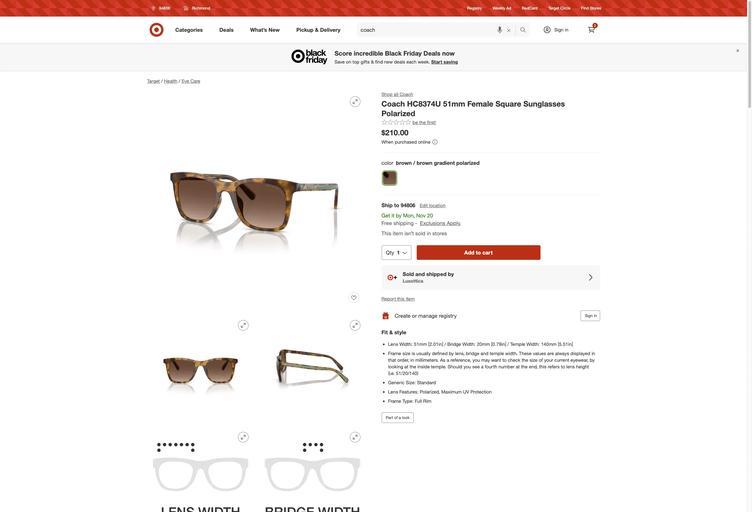 Task type: vqa. For each thing, say whether or not it's contained in the screenshot.
the bottommost Kitchen
no



Task type: locate. For each thing, give the bounding box(es) containing it.
target left the health link
[[147, 78, 160, 84]]

0 horizontal spatial width:
[[399, 341, 413, 347]]

0 vertical spatial item
[[393, 230, 403, 237]]

item inside button
[[406, 296, 415, 302]]

1 vertical spatial item
[[406, 296, 415, 302]]

be
[[413, 120, 418, 125]]

0 horizontal spatial item
[[393, 230, 403, 237]]

2 lens from the top
[[388, 389, 398, 395]]

eye care link
[[182, 78, 200, 84]]

1 horizontal spatial you
[[472, 357, 480, 363]]

0 horizontal spatial &
[[315, 26, 319, 33]]

/ right "[0.79in]"
[[507, 341, 509, 347]]

frame left type:
[[388, 398, 401, 404]]

a right see
[[481, 364, 484, 369]]

0 horizontal spatial a
[[399, 415, 401, 420]]

exclusions
[[420, 220, 445, 226]]

location
[[429, 203, 445, 208]]

your
[[544, 357, 553, 363]]

registry link
[[467, 5, 482, 11]]

sunglasses
[[523, 99, 565, 108]]

at down check
[[516, 364, 520, 369]]

1 horizontal spatial this
[[539, 364, 546, 369]]

0 vertical spatial 94806
[[159, 6, 170, 11]]

& for fit
[[389, 329, 393, 336]]

0 horizontal spatial sign
[[554, 27, 564, 32]]

frame for frame type: full rim
[[388, 398, 401, 404]]

fit
[[381, 329, 388, 336]]

add to cart button
[[417, 245, 540, 260]]

0 horizontal spatial sign in
[[554, 27, 568, 32]]

look
[[402, 415, 410, 420]]

target left circle
[[548, 6, 559, 11]]

item up or
[[406, 296, 415, 302]]

1 vertical spatial lens
[[388, 389, 398, 395]]

0 vertical spatial deals
[[219, 26, 234, 33]]

sign in inside sign in link
[[554, 27, 568, 32]]

temple.
[[431, 364, 446, 369]]

qty
[[386, 249, 394, 256]]

width: up the bridge at the right of page
[[462, 341, 476, 347]]

deals up start
[[423, 49, 440, 57]]

lens down generic
[[388, 389, 398, 395]]

you up see
[[472, 357, 480, 363]]

width: up is on the right of page
[[399, 341, 413, 347]]

and inside "frame size is usually defined by lens, bridge and temple width. these values are always displayed in that order, in millimeters. as a reference, you may want to check the size of your current eyewear, by looking at the inside temple. should you see a fourth number at the end, this refers to lens height (i.e. 51/20/140)"
[[481, 351, 488, 356]]

this down the your at right
[[539, 364, 546, 369]]

1 horizontal spatial item
[[406, 296, 415, 302]]

[2.01in]
[[428, 341, 443, 347]]

/ right target link
[[161, 78, 163, 84]]

of down values
[[539, 357, 543, 363]]

& right pickup
[[315, 26, 319, 33]]

frame for frame size is usually defined by lens, bridge and temple width. these values are always displayed in that order, in millimeters. as a reference, you may want to check the size of your current eyewear, by looking at the inside temple. should you see a fourth number at the end, this refers to lens height (i.e. 51/20/140)
[[388, 351, 401, 356]]

1 horizontal spatial 51mm
[[443, 99, 465, 108]]

3 width: from the left
[[526, 341, 540, 347]]

1 vertical spatial sign
[[585, 313, 593, 318]]

and up may
[[481, 351, 488, 356]]

0 horizontal spatial 51mm
[[414, 341, 427, 347]]

1 brown from the left
[[396, 160, 412, 166]]

0 vertical spatial lens
[[388, 341, 398, 347]]

0 vertical spatial frame
[[388, 351, 401, 356]]

2 link
[[584, 23, 599, 37]]

this inside "frame size is usually defined by lens, bridge and temple width. these values are always displayed in that order, in millimeters. as a reference, you may want to check the size of your current eyewear, by looking at the inside temple. should you see a fourth number at the end, this refers to lens height (i.e. 51/20/140)"
[[539, 364, 546, 369]]

0 horizontal spatial of
[[394, 415, 398, 420]]

first!
[[427, 120, 436, 125]]

1 frame from the top
[[388, 351, 401, 356]]

& inside score incredible black friday deals now save on top gifts & find new deals each week. start saving
[[371, 59, 374, 65]]

friday
[[403, 49, 422, 57]]

0 vertical spatial target
[[548, 6, 559, 11]]

qty 1
[[386, 249, 400, 256]]

eye
[[182, 78, 189, 84]]

get it by mon, nov 20 free shipping - exclusions apply.
[[381, 212, 461, 226]]

sign in link
[[537, 23, 579, 37]]

1 horizontal spatial sign
[[585, 313, 593, 318]]

1 horizontal spatial &
[[371, 59, 374, 65]]

redcard
[[522, 6, 538, 11]]

isn't
[[405, 230, 414, 237]]

this item isn't sold in stores
[[381, 230, 447, 237]]

delivery
[[320, 26, 340, 33]]

ship
[[381, 202, 393, 209]]

0 horizontal spatial 94806
[[159, 6, 170, 11]]

1 vertical spatial size
[[529, 357, 538, 363]]

at
[[404, 364, 408, 369], [516, 364, 520, 369]]

1 vertical spatial target
[[147, 78, 160, 84]]

0 horizontal spatial at
[[404, 364, 408, 369]]

1 vertical spatial 94806
[[401, 202, 415, 209]]

item left isn't at the right of the page
[[393, 230, 403, 237]]

temple
[[490, 351, 504, 356]]

1 horizontal spatial 94806
[[401, 202, 415, 209]]

0 horizontal spatial this
[[397, 296, 404, 302]]

1 horizontal spatial sign in
[[585, 313, 597, 318]]

& for pickup
[[315, 26, 319, 33]]

/
[[161, 78, 163, 84], [179, 78, 180, 84], [413, 160, 415, 166], [444, 341, 446, 347], [507, 341, 509, 347]]

94806 button
[[147, 2, 177, 14]]

lens for lens features: polarized, maximum uv protection
[[388, 389, 398, 395]]

51/20/140)
[[396, 370, 418, 376]]

pickup & delivery link
[[291, 23, 349, 37]]

bridge
[[447, 341, 461, 347]]

0 vertical spatial this
[[397, 296, 404, 302]]

1 horizontal spatial and
[[481, 351, 488, 356]]

find
[[581, 6, 589, 11]]

51mm left female
[[443, 99, 465, 108]]

create
[[395, 312, 411, 319]]

to right add
[[476, 249, 481, 256]]

reference,
[[450, 357, 471, 363]]

health link
[[164, 78, 177, 84]]

0 horizontal spatial target
[[147, 78, 160, 84]]

& right fit
[[389, 329, 393, 336]]

coach hc8374u 51mm female square sunglasses polarized, 5 of 8 image
[[259, 427, 366, 512]]

score
[[335, 49, 352, 57]]

1 horizontal spatial brown
[[417, 160, 432, 166]]

0 vertical spatial of
[[539, 357, 543, 363]]

part of a look button
[[381, 412, 414, 423]]

&
[[315, 26, 319, 33], [371, 59, 374, 65], [389, 329, 393, 336]]

1 horizontal spatial at
[[516, 364, 520, 369]]

shop
[[381, 91, 392, 97]]

deals
[[219, 26, 234, 33], [423, 49, 440, 57]]

sign in inside sign in 'button'
[[585, 313, 597, 318]]

and up the luxottica
[[415, 271, 425, 277]]

order,
[[397, 357, 409, 363]]

94806
[[159, 6, 170, 11], [401, 202, 415, 209]]

standard
[[417, 380, 436, 385]]

what's
[[250, 26, 267, 33]]

0 vertical spatial &
[[315, 26, 319, 33]]

edit location button
[[419, 202, 446, 209]]

when purchased online
[[381, 139, 431, 145]]

2 width: from the left
[[462, 341, 476, 347]]

these
[[519, 351, 532, 356]]

1 vertical spatial sign in
[[585, 313, 597, 318]]

2 horizontal spatial width:
[[526, 341, 540, 347]]

1 vertical spatial frame
[[388, 398, 401, 404]]

looking
[[388, 364, 403, 369]]

coach hc8374u 51mm female square sunglasses polarized, 4 of 8 image
[[147, 427, 254, 512]]

target for target circle
[[548, 6, 559, 11]]

polarized
[[456, 160, 480, 166]]

1 vertical spatial &
[[371, 59, 374, 65]]

pickup
[[296, 26, 313, 33]]

$210.00
[[381, 128, 408, 137]]

/ down when purchased online
[[413, 160, 415, 166]]

a right as
[[447, 357, 449, 363]]

width: up values
[[526, 341, 540, 347]]

0 vertical spatial sign
[[554, 27, 564, 32]]

the down these
[[522, 357, 528, 363]]

or
[[412, 312, 417, 319]]

target for target / health / eye care
[[147, 78, 160, 84]]

frame inside "frame size is usually defined by lens, bridge and temple width. these values are always displayed in that order, in millimeters. as a reference, you may want to check the size of your current eyewear, by looking at the inside temple. should you see a fourth number at the end, this refers to lens height (i.e. 51/20/140)"
[[388, 351, 401, 356]]

end,
[[529, 364, 538, 369]]

/ left bridge
[[444, 341, 446, 347]]

1 horizontal spatial deals
[[423, 49, 440, 57]]

0 vertical spatial and
[[415, 271, 425, 277]]

1 horizontal spatial size
[[529, 357, 538, 363]]

1 vertical spatial you
[[464, 364, 471, 369]]

be the first! link
[[381, 119, 436, 126]]

brown right color
[[396, 160, 412, 166]]

1 vertical spatial and
[[481, 351, 488, 356]]

deals left what's
[[219, 26, 234, 33]]

at up 51/20/140)
[[404, 364, 408, 369]]

luxottica
[[403, 278, 423, 284]]

1 horizontal spatial target
[[548, 6, 559, 11]]

0 horizontal spatial brown
[[396, 160, 412, 166]]

0 vertical spatial 51mm
[[443, 99, 465, 108]]

target
[[548, 6, 559, 11], [147, 78, 160, 84]]

coach
[[400, 91, 413, 97], [381, 99, 405, 108]]

coach right all
[[400, 91, 413, 97]]

of right the part
[[394, 415, 398, 420]]

be the first!
[[413, 120, 436, 125]]

weekly ad link
[[493, 5, 511, 11]]

brown left gradient
[[417, 160, 432, 166]]

1 horizontal spatial of
[[539, 357, 543, 363]]

to up the number
[[502, 357, 507, 363]]

by inside sold and shipped by luxottica
[[448, 271, 454, 277]]

0 vertical spatial a
[[447, 357, 449, 363]]

2 vertical spatial &
[[389, 329, 393, 336]]

size up end,
[[529, 357, 538, 363]]

coach hc8374u 51mm female square sunglasses polarized, 2 of 8 image
[[147, 315, 254, 421]]

1 lens from the top
[[388, 341, 398, 347]]

1 horizontal spatial width:
[[462, 341, 476, 347]]

2 frame from the top
[[388, 398, 401, 404]]

sold and shipped by luxottica
[[403, 271, 454, 284]]

1 vertical spatial this
[[539, 364, 546, 369]]

lens down fit & style on the bottom right of the page
[[388, 341, 398, 347]]

& left find
[[371, 59, 374, 65]]

lens,
[[455, 351, 465, 356]]

0 horizontal spatial and
[[415, 271, 425, 277]]

frame up 'that'
[[388, 351, 401, 356]]

online
[[418, 139, 431, 145]]

140mm
[[541, 341, 557, 347]]

size:
[[406, 380, 416, 385]]

94806 up mon,
[[401, 202, 415, 209]]

add
[[464, 249, 474, 256]]

black
[[385, 49, 402, 57]]

1 vertical spatial deals
[[423, 49, 440, 57]]

sold
[[415, 230, 425, 237]]

1 vertical spatial 51mm
[[414, 341, 427, 347]]

2 horizontal spatial a
[[481, 364, 484, 369]]

by
[[396, 212, 402, 219], [448, 271, 454, 277], [449, 351, 454, 356], [590, 357, 595, 363]]

the
[[419, 120, 426, 125], [522, 357, 528, 363], [410, 364, 416, 369], [521, 364, 528, 369]]

0 horizontal spatial deals
[[219, 26, 234, 33]]

a left the look
[[399, 415, 401, 420]]

51mm inside shop all coach coach hc8374u 51mm female square sunglasses polarized
[[443, 99, 465, 108]]

new
[[269, 26, 280, 33]]

the right be
[[419, 120, 426, 125]]

this right "report"
[[397, 296, 404, 302]]

week.
[[418, 59, 430, 65]]

0 vertical spatial sign in
[[554, 27, 568, 32]]

of
[[539, 357, 543, 363], [394, 415, 398, 420]]

2 vertical spatial a
[[399, 415, 401, 420]]

should
[[448, 364, 462, 369]]

0 horizontal spatial size
[[402, 351, 410, 356]]

size left is on the right of page
[[402, 351, 410, 356]]

94806 left richmond "dropdown button"
[[159, 6, 170, 11]]

2 horizontal spatial &
[[389, 329, 393, 336]]

51mm up usually
[[414, 341, 427, 347]]

by right shipped
[[448, 271, 454, 277]]

coach down all
[[381, 99, 405, 108]]

when
[[381, 139, 394, 145]]

0 vertical spatial size
[[402, 351, 410, 356]]

by right it
[[396, 212, 402, 219]]

1 vertical spatial of
[[394, 415, 398, 420]]

you left see
[[464, 364, 471, 369]]

item inside "fulfillment" region
[[393, 230, 403, 237]]

shipped
[[426, 271, 446, 277]]



Task type: describe. For each thing, give the bounding box(es) containing it.
displayed
[[570, 351, 590, 356]]

circle
[[560, 6, 571, 11]]

categories link
[[170, 23, 211, 37]]

generic size: standard
[[388, 380, 436, 385]]

edit location
[[420, 203, 445, 208]]

lens features: polarized, maximum uv protection
[[388, 389, 492, 395]]

image gallery element
[[147, 91, 366, 512]]

1 at from the left
[[404, 364, 408, 369]]

number
[[498, 364, 515, 369]]

deals link
[[214, 23, 242, 37]]

type:
[[402, 398, 414, 404]]

weekly
[[493, 6, 505, 11]]

1 horizontal spatial a
[[447, 357, 449, 363]]

deals
[[394, 59, 405, 65]]

full
[[415, 398, 422, 404]]

deals inside score incredible black friday deals now save on top gifts & find new deals each week. start saving
[[423, 49, 440, 57]]

target circle
[[548, 6, 571, 11]]

defined
[[432, 351, 448, 356]]

fit & style
[[381, 329, 406, 336]]

0 vertical spatial coach
[[400, 91, 413, 97]]

stores
[[432, 230, 447, 237]]

richmond
[[192, 6, 210, 11]]

protection
[[470, 389, 492, 395]]

search button
[[517, 23, 533, 38]]

/ left eye in the top left of the page
[[179, 78, 180, 84]]

purchased
[[395, 139, 417, 145]]

always
[[555, 351, 569, 356]]

frame size is usually defined by lens, bridge and temple width. these values are always displayed in that order, in millimeters. as a reference, you may want to check the size of your current eyewear, by looking at the inside temple. should you see a fourth number at the end, this refers to lens height (i.e. 51/20/140)
[[388, 351, 595, 376]]

eyewear,
[[571, 357, 588, 363]]

to inside 'button'
[[476, 249, 481, 256]]

[5.51in]
[[558, 341, 573, 347]]

by right the eyewear,
[[590, 357, 595, 363]]

1 width: from the left
[[399, 341, 413, 347]]

2
[[594, 24, 596, 27]]

find
[[375, 59, 383, 65]]

create or manage registry
[[395, 312, 457, 319]]

sign in button
[[581, 311, 600, 321]]

apply.
[[447, 220, 461, 226]]

save
[[335, 59, 345, 65]]

report this item button
[[381, 296, 415, 302]]

94806 inside "fulfillment" region
[[401, 202, 415, 209]]

to right ship
[[394, 202, 399, 209]]

fulfillment region
[[381, 202, 600, 290]]

by left lens,
[[449, 351, 454, 356]]

the left end,
[[521, 364, 528, 369]]

are
[[547, 351, 554, 356]]

2 brown from the left
[[417, 160, 432, 166]]

free
[[381, 220, 392, 226]]

redcard link
[[522, 5, 538, 11]]

cart
[[482, 249, 493, 256]]

usually
[[416, 351, 431, 356]]

in inside "fulfillment" region
[[427, 230, 431, 237]]

brown / brown gradient polarized image
[[382, 171, 396, 185]]

the up 51/20/140)
[[410, 364, 416, 369]]

manage
[[418, 312, 437, 319]]

find stores
[[581, 6, 601, 11]]

add to cart
[[464, 249, 493, 256]]

all
[[394, 91, 398, 97]]

hc8374u
[[407, 99, 441, 108]]

registry
[[439, 312, 457, 319]]

1 vertical spatial coach
[[381, 99, 405, 108]]

may
[[481, 357, 490, 363]]

report
[[381, 296, 396, 302]]

fourth
[[485, 364, 497, 369]]

registry
[[467, 6, 482, 11]]

this inside button
[[397, 296, 404, 302]]

incredible
[[354, 49, 383, 57]]

20mm
[[477, 341, 490, 347]]

on
[[346, 59, 351, 65]]

polarized
[[381, 108, 415, 118]]

values
[[533, 351, 546, 356]]

health
[[164, 78, 177, 84]]

shipping
[[393, 220, 414, 226]]

(i.e.
[[388, 370, 395, 376]]

and inside sold and shipped by luxottica
[[415, 271, 425, 277]]

check
[[508, 357, 520, 363]]

report this item
[[381, 296, 415, 302]]

sign inside 'button'
[[585, 313, 593, 318]]

of inside button
[[394, 415, 398, 420]]

to down current
[[561, 364, 565, 369]]

exclusions apply. link
[[420, 220, 461, 226]]

uv
[[463, 389, 469, 395]]

target / health / eye care
[[147, 78, 200, 84]]

shop all coach coach hc8374u 51mm female square sunglasses polarized
[[381, 91, 565, 118]]

features:
[[399, 389, 419, 395]]

what's new
[[250, 26, 280, 33]]

lens for lens width: 51mm [2.01in] / bridge width: 20mm [0.79in] / temple width: 140mm [5.51in]
[[388, 341, 398, 347]]

categories
[[175, 26, 203, 33]]

it
[[392, 212, 394, 219]]

edit
[[420, 203, 428, 208]]

1 vertical spatial a
[[481, 364, 484, 369]]

ship to 94806
[[381, 202, 415, 209]]

coach hc8374u 51mm female square sunglasses polarized, 1 of 8 image
[[147, 91, 366, 309]]

a inside button
[[399, 415, 401, 420]]

94806 inside 94806 dropdown button
[[159, 6, 170, 11]]

ad
[[506, 6, 511, 11]]

of inside "frame size is usually defined by lens, bridge and temple width. these values are always displayed in that order, in millimeters. as a reference, you may want to check the size of your current eyewear, by looking at the inside temple. should you see a fourth number at the end, this refers to lens height (i.e. 51/20/140)"
[[539, 357, 543, 363]]

in inside 'button'
[[594, 313, 597, 318]]

temple
[[510, 341, 525, 347]]

start
[[431, 59, 442, 65]]

part of a look
[[386, 415, 410, 420]]

lens
[[566, 364, 575, 369]]

generic
[[388, 380, 404, 385]]

sold
[[403, 271, 414, 277]]

20
[[427, 212, 433, 219]]

want
[[491, 357, 501, 363]]

by inside get it by mon, nov 20 free shipping - exclusions apply.
[[396, 212, 402, 219]]

the inside be the first! 'link'
[[419, 120, 426, 125]]

coach hc8374u 51mm female square sunglasses polarized, 3 of 8 image
[[259, 315, 366, 421]]

female
[[467, 99, 493, 108]]

part
[[386, 415, 393, 420]]

rim
[[423, 398, 431, 404]]

2 at from the left
[[516, 364, 520, 369]]

new
[[384, 59, 393, 65]]

0 horizontal spatial you
[[464, 364, 471, 369]]

height
[[576, 364, 589, 369]]

0 vertical spatial you
[[472, 357, 480, 363]]

What can we help you find? suggestions appear below search field
[[357, 23, 521, 37]]

refers
[[548, 364, 560, 369]]



